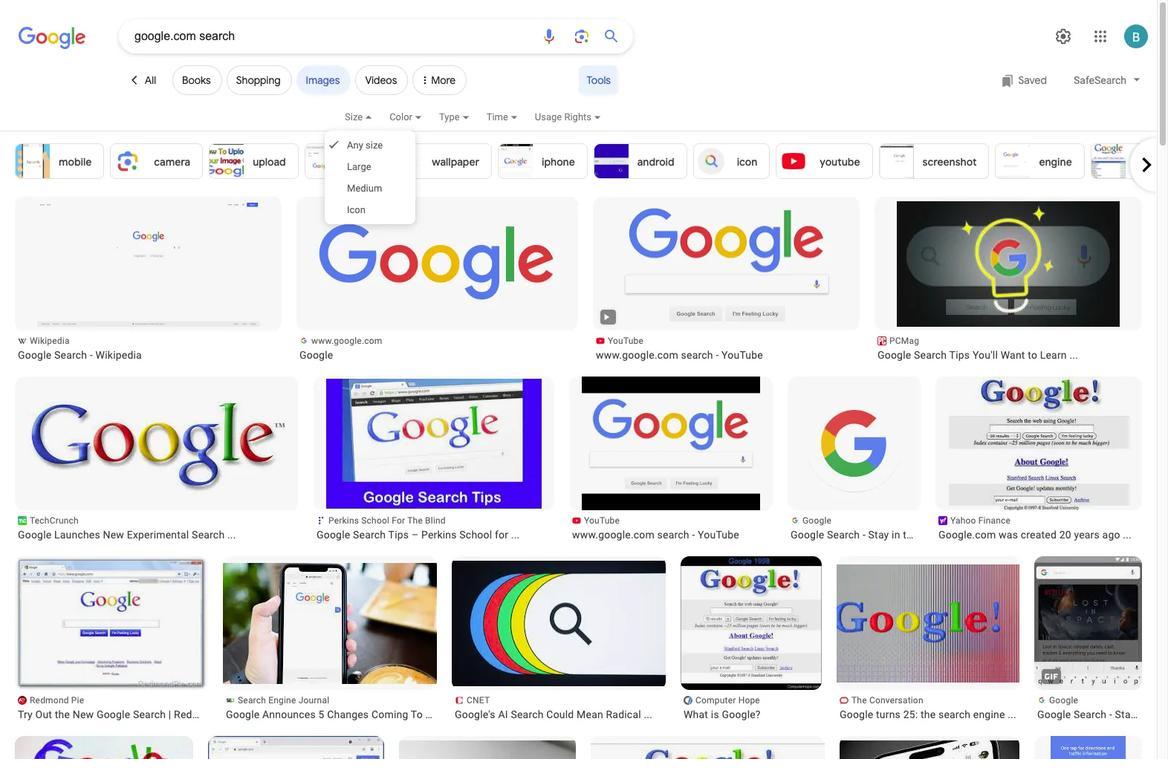 Task type: vqa. For each thing, say whether or not it's contained in the screenshot.
$98
no



Task type: locate. For each thing, give the bounding box(es) containing it.
... inside 'google announces 5 changes coming to mobile search' element
[[426, 709, 434, 721]]

1 vertical spatial google search - stay in the know with your google app image
[[1034, 557, 1142, 748]]

in
[[892, 529, 900, 541], [1139, 709, 1147, 721]]

click to view animated gif image
[[1040, 666, 1063, 688]]

1 horizontal spatial perkins
[[421, 529, 457, 541]]

1 vertical spatial www.google.com search - youtube element
[[572, 528, 770, 542]]

www.google.com search - youtube element
[[596, 349, 857, 362], [572, 528, 770, 542]]

google turns 25: the search engine ... list item
[[799, 557, 1036, 722]]

0 vertical spatial the
[[407, 516, 423, 526]]

1 horizontal spatial google search - stay in the know with your google app image
[[1034, 557, 1142, 748]]

google's ai search could mean radical changes for your internet experience  - cnet image
[[443, 561, 666, 687]]

5
[[318, 709, 324, 721]]

1 horizontal spatial engine
[[1039, 155, 1072, 169]]

google search - stay in the know with your google app element containing google search - stay in the know with ...
[[791, 528, 982, 542]]

books
[[182, 74, 211, 87]]

to
[[411, 709, 423, 721]]

android
[[637, 155, 675, 169]]

logo link
[[304, 143, 382, 179]]

the inside google search tips – perkins school for ... 'list item'
[[407, 516, 423, 526]]

–
[[412, 529, 419, 541]]

2 list from the top
[[15, 197, 1168, 760]]

list
[[15, 143, 1168, 179], [15, 197, 1168, 760]]

the left conversation
[[852, 696, 867, 706]]

google search - stay in the know with your google app element inside google search - stay in the k list item
[[1037, 708, 1168, 722]]

1 vertical spatial google search - stay in the know with your google app element
[[1037, 708, 1168, 722]]

1 vertical spatial perkins
[[421, 529, 457, 541]]

camera link
[[110, 143, 203, 179]]

0 vertical spatial school
[[361, 516, 389, 526]]

stay left know at bottom right
[[868, 529, 889, 541]]

any
[[347, 140, 363, 151]]

1 vertical spatial stay
[[1115, 709, 1136, 721]]

0 horizontal spatial perkins
[[328, 516, 359, 526]]

0 horizontal spatial school
[[361, 516, 389, 526]]

www.google.com inside google list item
[[311, 336, 382, 346]]

the inside google turns 25: the search engine ... list item
[[852, 696, 867, 706]]

the down the redmond pie
[[55, 709, 70, 721]]

0 horizontal spatial google search - stay in the know with your google app image
[[801, 390, 908, 497]]

stay
[[868, 529, 889, 541], [1115, 709, 1136, 721]]

ai
[[498, 709, 508, 721]]

icon
[[737, 155, 757, 169]]

-
[[90, 349, 93, 361], [716, 349, 719, 361], [692, 529, 695, 541], [863, 529, 866, 541], [1109, 709, 1112, 721]]

1 horizontal spatial new
[[103, 529, 124, 541]]

1 horizontal spatial list item
[[840, 736, 1020, 760]]

0 horizontal spatial redmond
[[30, 696, 69, 706]]

21 google search tips you'll want to learn | pcmag image
[[897, 201, 1120, 327]]

try
[[18, 709, 33, 721]]

search
[[54, 349, 87, 361], [914, 349, 947, 361], [192, 529, 225, 541], [353, 529, 386, 541], [827, 529, 860, 541], [238, 696, 266, 706], [133, 709, 166, 721], [511, 709, 544, 721], [1074, 709, 1107, 721]]

1 vertical spatial tips
[[388, 529, 409, 541]]

tips inside 'list item'
[[388, 529, 409, 541]]

here's what google looked like 25 years ago | safer search image
[[591, 744, 825, 760]]

0 vertical spatial new
[[103, 529, 124, 541]]

www.google.com
[[311, 336, 382, 346], [596, 349, 678, 361], [572, 529, 655, 541]]

perkins left for
[[328, 516, 359, 526]]

list item down google turns 25: the search engine revolutionised how we access  information, but will it survive ai? element
[[840, 736, 1020, 760]]

google search - stay in the know with your google app image inside google search - stay in the know with ... list item
[[801, 390, 908, 497]]

engine
[[1039, 155, 1072, 169], [973, 709, 1005, 721]]

size
[[366, 140, 383, 151]]

1 horizontal spatial wikipedia
[[96, 349, 142, 361]]

1 vertical spatial the
[[852, 696, 867, 706]]

0 vertical spatial stay
[[868, 529, 889, 541]]

0 vertical spatial google search - stay in the know with your google app element
[[791, 528, 982, 542]]

announces
[[262, 709, 316, 721]]

tips inside list item
[[949, 349, 970, 361]]

1 vertical spatial list
[[15, 197, 1168, 760]]

0 horizontal spatial engine
[[973, 709, 1005, 721]]

... inside google search - stay in the know with your google app element
[[973, 529, 982, 541]]

0 vertical spatial www.google.com search - youtube element
[[596, 349, 857, 362]]

perkins down blind
[[421, 529, 457, 541]]

0 vertical spatial tips
[[949, 349, 970, 361]]

1 vertical spatial www.google.com search - youtube image
[[582, 377, 760, 511]]

1 vertical spatial engine
[[973, 709, 1005, 721]]

1 horizontal spatial google search - stay in the know with your google app element
[[1037, 708, 1168, 722]]

click for video information image
[[601, 312, 612, 323]]

what is google? list item
[[681, 557, 822, 722]]

search for top www.google.com search - youtube 'image'
[[681, 349, 713, 361]]

list item down google's
[[399, 736, 576, 760]]

shopping link
[[226, 65, 292, 95]]

medium
[[347, 183, 382, 194]]

engine inside engine link
[[1039, 155, 1072, 169]]

google turns 25: the search engine revolutionised how we access  information, but will it survive ai? element
[[840, 708, 1017, 722]]

0 horizontal spatial wikipedia
[[30, 336, 70, 346]]

google announces 5 changes coming to mobile search image
[[213, 563, 443, 684]]

... inside google launches new experimental search features for tracking your online  purchases, reservations & events from gmail | techcrunch element
[[227, 529, 236, 541]]

the
[[903, 529, 918, 541], [55, 709, 70, 721], [921, 709, 936, 721], [1150, 709, 1165, 721]]

0 vertical spatial www.google.com
[[311, 336, 382, 346]]

size
[[345, 111, 363, 123]]

1 vertical spatial in
[[1139, 709, 1147, 721]]

click to view animated gif tooltip
[[1040, 666, 1063, 688]]

tips left you'll
[[949, 349, 970, 361]]

the up –
[[407, 516, 423, 526]]

wallpaper
[[432, 155, 479, 169]]

google
[[18, 349, 52, 361], [299, 349, 333, 361], [878, 349, 911, 361], [803, 516, 832, 526], [18, 529, 52, 541], [317, 529, 350, 541], [791, 529, 824, 541], [1049, 696, 1078, 706], [97, 709, 130, 721], [226, 709, 260, 721], [840, 709, 873, 721], [1037, 709, 1071, 721]]

google search tips you'll want to learn ... list item
[[875, 197, 1142, 362]]

mobile link
[[15, 143, 104, 179]]

google search - wikipedia
[[18, 349, 142, 361]]

learn
[[1040, 349, 1067, 361]]

1 horizontal spatial redmond
[[174, 709, 219, 721]]

time button
[[486, 109, 535, 135]]

... inside the 21 google search tips you'll want to learn | pcmag element
[[1070, 349, 1078, 361]]

upload link
[[209, 143, 298, 179]]

0 horizontal spatial list item
[[399, 736, 576, 760]]

1 vertical spatial redmond
[[174, 709, 219, 721]]

screenshot link
[[879, 143, 989, 179]]

google search tips – perkins school for the blind element
[[317, 528, 551, 542]]

images
[[306, 74, 340, 87]]

in left k
[[1139, 709, 1147, 721]]

search by image image
[[573, 27, 591, 45]]

2 vertical spatial search
[[939, 709, 971, 721]]

1 list from the top
[[15, 143, 1168, 179]]

google search - wikipedia element
[[18, 349, 279, 362]]

0 vertical spatial www.google.com search - youtube image
[[615, 201, 838, 327]]

in left know at bottom right
[[892, 529, 900, 541]]

google's
[[455, 709, 496, 721]]

0 horizontal spatial the
[[407, 516, 423, 526]]

stay left k
[[1115, 709, 1136, 721]]

0 vertical spatial search
[[681, 349, 713, 361]]

1 vertical spatial wikipedia
[[96, 349, 142, 361]]

1 list item from the left
[[399, 736, 576, 760]]

iphone
[[542, 155, 575, 169]]

1 horizontal spatial stay
[[1115, 709, 1136, 721]]

color
[[390, 111, 412, 123]]

google search - stay in the know with your google app element
[[791, 528, 982, 542], [1037, 708, 1168, 722]]

1 horizontal spatial the
[[852, 696, 867, 706]]

google for google search - stay in the know with ...
[[791, 529, 824, 541]]

0 vertical spatial in
[[892, 529, 900, 541]]

google search tips – perkins school for ... list item
[[314, 377, 554, 542]]

www.google.com search - youtube image
[[615, 201, 838, 327], [582, 377, 760, 511]]

usage
[[535, 111, 562, 123]]

25:
[[903, 709, 918, 721]]

google search - stay in the know with your google app image
[[801, 390, 908, 497], [1034, 557, 1142, 748]]

www.google.com search - youtube for top www.google.com search - youtube 'image'
[[596, 349, 763, 361]]

1 vertical spatial search
[[657, 529, 689, 541]]

Search text field
[[135, 24, 531, 49]]

google search - stay in the know with your google app element inside google search - stay in the know with ... list item
[[791, 528, 982, 542]]

0 horizontal spatial tips
[[388, 529, 409, 541]]

0 vertical spatial www.google.com search - youtube list item
[[593, 197, 860, 362]]

redmond right |
[[174, 709, 219, 721]]

new
[[103, 529, 124, 541], [73, 709, 94, 721]]

0 vertical spatial perkins
[[328, 516, 359, 526]]

youtube
[[608, 336, 644, 346], [722, 349, 763, 361], [584, 516, 620, 526], [698, 529, 739, 541]]

1 vertical spatial pie
[[222, 709, 237, 721]]

0 vertical spatial engine
[[1039, 155, 1072, 169]]

try out the new google search | redmond pie list item
[[15, 557, 237, 722]]

logo
[[348, 155, 370, 169]]

google search - stay in the know with ...
[[791, 529, 982, 541]]

redmond pie
[[30, 696, 84, 706]]

google search - stay in the k
[[1037, 709, 1168, 721]]

- for google search - stay in the k list item
[[1109, 709, 1112, 721]]

in for know
[[892, 529, 900, 541]]

google inside list item
[[226, 709, 260, 721]]

saved link
[[994, 65, 1055, 95]]

1 horizontal spatial school
[[460, 529, 492, 541]]

the conversation
[[852, 696, 924, 706]]

google.com
[[939, 529, 996, 541]]

1 vertical spatial www.google.com search - youtube
[[572, 529, 739, 541]]

1 horizontal spatial in
[[1139, 709, 1147, 721]]

new right launches
[[103, 529, 124, 541]]

pie left "announces"
[[222, 709, 237, 721]]

0 vertical spatial wikipedia
[[30, 336, 70, 346]]

None search field
[[0, 19, 633, 54]]

upload
[[253, 155, 286, 169]]

... inside google turns 25: the search engine revolutionised how we access  information, but will it survive ai? element
[[1008, 709, 1017, 721]]

the right '25:'
[[921, 709, 936, 721]]

stay for k
[[1115, 709, 1136, 721]]

with
[[950, 529, 970, 541]]

for
[[392, 516, 405, 526]]

screenshot
[[923, 155, 977, 169]]

changes
[[327, 709, 369, 721]]

new down the redmond pie
[[73, 709, 94, 721]]

school
[[361, 516, 389, 526], [460, 529, 492, 541]]

conversation
[[869, 696, 924, 706]]

google search - stay in the know with your google app element containing google search - stay in the k
[[1037, 708, 1168, 722]]

know
[[921, 529, 947, 541]]

google list item
[[297, 197, 578, 362]]

1 horizontal spatial tips
[[949, 349, 970, 361]]

|
[[169, 709, 171, 721]]

0 horizontal spatial new
[[73, 709, 94, 721]]

pie up try out the new google search | redmond pie
[[71, 696, 84, 706]]

type
[[439, 111, 460, 123]]

0 vertical spatial google search - stay in the know with your google app image
[[801, 390, 908, 497]]

0 horizontal spatial stay
[[868, 529, 889, 541]]

camera
[[154, 155, 190, 169]]

0 vertical spatial www.google.com search - youtube
[[596, 349, 763, 361]]

google announces 5 changes coming to mobile search element
[[226, 708, 434, 722]]

0 horizontal spatial in
[[892, 529, 900, 541]]

list item
[[399, 736, 576, 760], [840, 736, 1020, 760]]

0 vertical spatial pie
[[71, 696, 84, 706]]

try out the new google search | redmond pie
[[18, 709, 237, 721]]

google for google announces 5 changes coming to ...
[[226, 709, 260, 721]]

www.google.com search - youtube list item
[[593, 197, 860, 362], [569, 377, 773, 542]]

perkins
[[328, 516, 359, 526], [421, 529, 457, 541]]

redmond up the out
[[30, 696, 69, 706]]

0 horizontal spatial google search - stay in the know with your google app element
[[791, 528, 982, 542]]

the
[[407, 516, 423, 526], [852, 696, 867, 706]]

techcrunch
[[30, 516, 79, 526]]

tips down for
[[388, 529, 409, 541]]

1 vertical spatial school
[[460, 529, 492, 541]]

google inside 'list item'
[[317, 529, 350, 541]]

redmond
[[30, 696, 69, 706], [174, 709, 219, 721]]

more filters element
[[413, 65, 467, 95]]

0 vertical spatial list
[[15, 143, 1168, 179]]

google search - wikipedia list item
[[15, 197, 282, 362]]

try out the new google search | redmond pie element
[[18, 708, 237, 722]]

www.google.com search - youtube
[[596, 349, 763, 361], [572, 529, 739, 541]]



Task type: describe. For each thing, give the bounding box(es) containing it.
google search tips – perkins school for ...
[[317, 529, 520, 541]]

google's ai search could mean radical ...
[[455, 709, 653, 721]]

www.google.com search - youtube element for top www.google.com search - youtube 'image'
[[596, 349, 857, 362]]

search inside 'list item'
[[353, 529, 386, 541]]

tips for you'll
[[949, 349, 970, 361]]

icon
[[347, 204, 366, 216]]

google search tips you'll want to learn ...
[[878, 349, 1078, 361]]

search inside list item
[[939, 709, 971, 721]]

google hopes ai can turn search into a conversation | wired image
[[15, 736, 193, 760]]

time
[[486, 111, 508, 123]]

... inside google.com was created 20 years ago — here's what it looked like when it  first launched element
[[1123, 529, 1132, 541]]

google search - stay in the know with your google app element for google search - stay in the know with ... list item at right
[[791, 528, 982, 542]]

list containing mobile
[[15, 143, 1168, 179]]

yahoo finance
[[950, 516, 1011, 526]]

google turns 25: the search engine revolutionised how we access  information, but will it survive ai? image
[[799, 565, 1036, 683]]

iphone link
[[498, 143, 588, 179]]

shopping
[[236, 74, 281, 87]]

launches
[[54, 529, 100, 541]]

icon link
[[325, 199, 416, 221]]

google.com was created 20 years ago ...
[[939, 529, 1132, 541]]

the left k
[[1150, 709, 1165, 721]]

color button
[[390, 109, 439, 135]]

try out the new google search | redmond pie image
[[15, 557, 208, 690]]

google search tips – perkins school for the blind image
[[326, 379, 542, 509]]

google search - wikipedia image
[[37, 201, 260, 327]]

wallpaper link
[[388, 143, 492, 179]]

engine
[[268, 696, 296, 706]]

could
[[546, 709, 574, 721]]

google search - stay in the know with your google app image for google search - stay in the k
[[1034, 557, 1142, 748]]

journal
[[298, 696, 329, 706]]

engine link
[[995, 143, 1085, 179]]

mobile
[[59, 155, 92, 169]]

stay for know
[[868, 529, 889, 541]]

google for google search tips you'll want to learn ...
[[878, 349, 911, 361]]

google launches new experimental search features for tracking your online  purchases, reservations & events from gmail | techcrunch element
[[18, 528, 296, 542]]

usage rights
[[535, 111, 592, 123]]

coming
[[372, 709, 408, 721]]

google.com was created 20 years ago ... list item
[[936, 377, 1142, 542]]

tools button
[[579, 65, 618, 95]]

google for google launches new experimental search ...
[[18, 529, 52, 541]]

what is google?
[[684, 709, 761, 721]]

- for "google search - wikipedia" list item
[[90, 349, 93, 361]]

any size
[[347, 140, 383, 151]]

google launches new experimental search ... list item
[[15, 377, 299, 542]]

1 horizontal spatial pie
[[222, 709, 237, 721]]

all link
[[119, 65, 168, 95]]

autoco link
[[1091, 143, 1168, 179]]

search inside google announces 5 changes coming to ... list item
[[238, 696, 266, 706]]

all
[[145, 74, 156, 87]]

0 horizontal spatial pie
[[71, 696, 84, 706]]

in for k
[[1139, 709, 1147, 721]]

google search - stay in the know with your google app element for google search - stay in the k list item
[[1037, 708, 1168, 722]]

to
[[1028, 349, 1038, 361]]

you'll
[[973, 349, 998, 361]]

21 google search tips you'll want to learn | pcmag element
[[878, 349, 1139, 362]]

blind
[[425, 516, 446, 526]]

google turns 25: the search engine ...
[[840, 709, 1017, 721]]

videos
[[365, 74, 397, 87]]

1 vertical spatial new
[[73, 709, 94, 721]]

google search - stay in the know with ... list item
[[788, 377, 982, 542]]

created
[[1021, 529, 1057, 541]]

google?
[[722, 709, 761, 721]]

size button
[[345, 109, 390, 135]]

google announces 5 changes coming to ...
[[226, 709, 434, 721]]

youtube
[[820, 155, 860, 169]]

hope
[[738, 696, 760, 706]]

android link
[[594, 143, 687, 179]]

tips for –
[[388, 529, 409, 541]]

20
[[1059, 529, 1071, 541]]

the left know at bottom right
[[903, 529, 918, 541]]

google element
[[299, 349, 575, 362]]

computer
[[696, 696, 736, 706]]

for
[[495, 529, 508, 541]]

1 vertical spatial www.google.com search - youtube list item
[[569, 377, 773, 542]]

was
[[999, 529, 1018, 541]]

cnet
[[467, 696, 490, 706]]

what is google? image
[[681, 557, 822, 690]]

out
[[35, 709, 52, 721]]

finance
[[979, 516, 1011, 526]]

computer hope
[[696, 696, 760, 706]]

2 list item from the left
[[840, 736, 1020, 760]]

google – apps on google play image
[[1051, 736, 1126, 760]]

google launches new experimental search ...
[[18, 529, 236, 541]]

... inside google's ai search could mean radical changes for your internet experience  - cnet element
[[644, 709, 653, 721]]

youtube link
[[776, 143, 873, 179]]

google.com was created 20 years ago — here's what it looked like when it  first launched image
[[949, 377, 1130, 519]]

google's ai search could mean radical changes for your internet experience  - cnet element
[[455, 708, 663, 722]]

2 vertical spatial www.google.com
[[572, 529, 655, 541]]

www.google.com search - youtube element for the bottommost www.google.com search - youtube 'image'
[[572, 528, 770, 542]]

tools
[[587, 74, 611, 87]]

want
[[1001, 349, 1025, 361]]

quick settings image
[[1055, 27, 1072, 45]]

icon link
[[693, 143, 770, 179]]

saved
[[1018, 74, 1047, 87]]

more button
[[413, 54, 471, 101]]

click for video information tooltip
[[601, 312, 613, 323]]

google announces 5 changes coming to ... list item
[[213, 557, 443, 722]]

google for google search - stay in the k
[[1037, 709, 1071, 721]]

safesearch
[[1074, 74, 1127, 86]]

google.com redirect - simple removal instructions, search engine fix  (updated) image
[[208, 736, 384, 760]]

list containing google search - wikipedia
[[15, 197, 1168, 760]]

what is google? element
[[684, 708, 819, 722]]

usage rights button
[[535, 109, 618, 135]]

any size link
[[325, 135, 416, 156]]

google for google search - wikipedia
[[18, 349, 52, 361]]

google image
[[319, 222, 557, 305]]

large link
[[325, 156, 416, 178]]

videos link
[[356, 65, 408, 95]]

next image
[[1132, 150, 1162, 180]]

ago
[[1103, 529, 1120, 541]]

turns
[[876, 709, 901, 721]]

go to google home image
[[19, 25, 85, 51]]

pcmag
[[890, 336, 919, 346]]

google's ai search could mean radical ... list item
[[443, 557, 666, 722]]

safesearch button
[[1066, 65, 1148, 95]]

search engine journal
[[238, 696, 329, 706]]

google search - stay in the k list item
[[1034, 557, 1168, 748]]

www.google.com search - youtube for the bottommost www.google.com search - youtube 'image'
[[572, 529, 739, 541]]

yahoo
[[950, 516, 976, 526]]

google search - stay in the know with your google app image for google search - stay in the know with ...
[[801, 390, 908, 497]]

google for google search tips – perkins school for ...
[[317, 529, 350, 541]]

google.com was created 20 years ago — here's what it looked like when it  first launched element
[[939, 528, 1139, 542]]

mean
[[577, 709, 603, 721]]

autoco
[[1135, 155, 1168, 169]]

type button
[[439, 109, 486, 135]]

large
[[347, 161, 371, 172]]

google for google turns 25: the search engine ...
[[840, 709, 873, 721]]

rights
[[564, 111, 592, 123]]

... inside google search tips – perkins school for the blind element
[[511, 529, 520, 541]]

google for google element
[[299, 349, 333, 361]]

what
[[684, 709, 708, 721]]

search for the bottommost www.google.com search - youtube 'image'
[[657, 529, 689, 541]]

google launches new experimental search features for tracking your online  purchases, reservations & events from gmail | techcrunch image
[[27, 390, 286, 498]]

- for google search - stay in the know with ... list item at right
[[863, 529, 866, 541]]

0 vertical spatial redmond
[[30, 696, 69, 706]]

1 vertical spatial www.google.com
[[596, 349, 678, 361]]

engine inside google turns 25: the search engine revolutionised how we access  information, but will it survive ai? element
[[973, 709, 1005, 721]]

radical
[[606, 709, 641, 721]]



